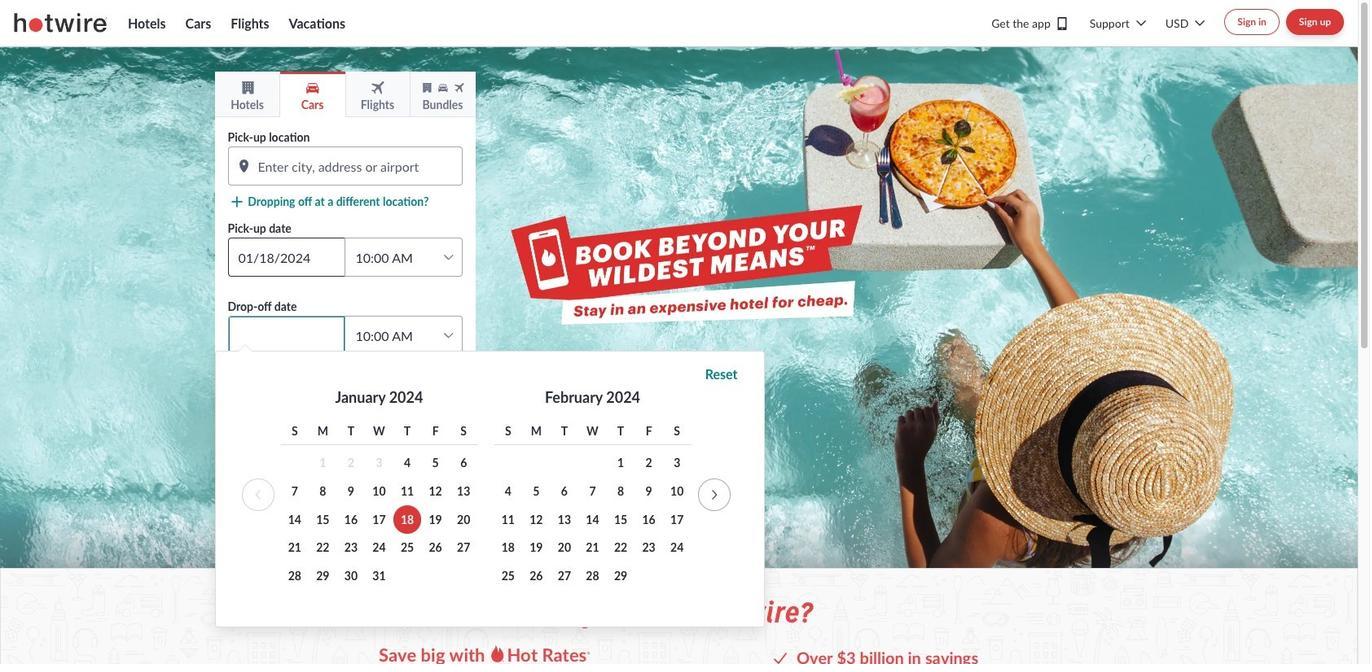 Task type: locate. For each thing, give the bounding box(es) containing it.
january 2024 element
[[281, 419, 478, 619]]

application
[[242, 380, 730, 627]]

february 2024 element
[[494, 419, 691, 619]]

january 18, 2024 is selected as your check-in date. element
[[393, 506, 421, 534]]

None text field
[[228, 316, 345, 355]]

dialog
[[215, 345, 765, 628]]



Task type: describe. For each thing, give the bounding box(es) containing it.
Check in date expanded. Choose a date from the table below. Tab into the table and use the arrow keys for navigation. text field
[[228, 238, 345, 277]]

Enter city, address or airport text field
[[228, 147, 462, 186]]



Task type: vqa. For each thing, say whether or not it's contained in the screenshot.
January 18, 2024 is selected as your check-in date. 'element'
yes



